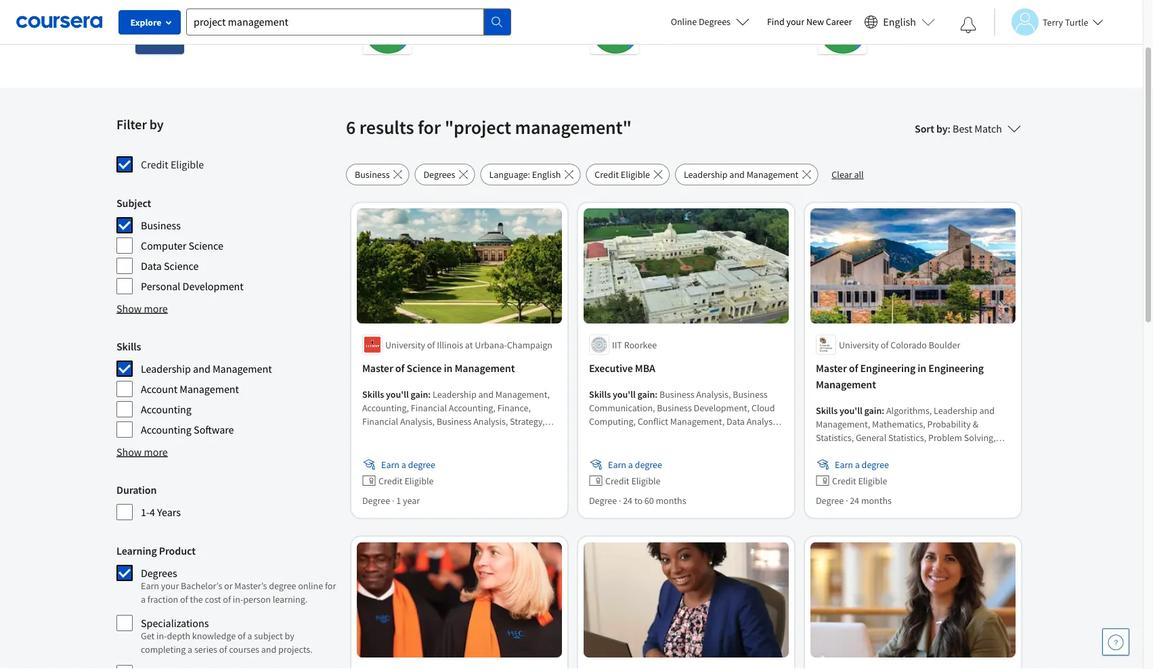 Task type: describe. For each thing, give the bounding box(es) containing it.
google image for google project management (pt)
[[591, 6, 640, 55]]

mba
[[635, 362, 656, 376]]

management inside the google project management (pt) google
[[712, 6, 766, 19]]

personal development
[[141, 280, 244, 294]]

explore button
[[119, 10, 181, 35]]

google project management: link
[[350, 0, 566, 68]]

iit roorkee
[[612, 339, 657, 352]]

science for data science
[[164, 260, 199, 273]]

eligible for master of science in management
[[405, 476, 434, 488]]

find
[[768, 16, 785, 28]]

degree · 24 months
[[816, 495, 892, 507]]

: for master of engineering in engineering management
[[882, 405, 885, 417]]

a up degree · 24 months
[[855, 459, 860, 471]]

or
[[224, 581, 233, 593]]

university of illinois at urbana-champaign
[[385, 339, 553, 352]]

terry turtle button
[[994, 8, 1104, 36]]

personal
[[141, 280, 180, 294]]

degree for executive mba
[[589, 495, 617, 507]]

data science
[[141, 260, 199, 273]]

eligible inside button
[[621, 169, 650, 181]]

language:
[[489, 169, 530, 181]]

uci
[[195, 6, 210, 19]]

: left best
[[948, 122, 951, 136]]

project for google project management (pt) google
[[681, 6, 711, 19]]

show more for accounting software
[[117, 446, 168, 460]]

california,
[[247, 20, 287, 32]]

new
[[807, 16, 824, 28]]

and inside get in-depth knowledge of a subject by completing a series of courses and projects.
[[261, 645, 277, 657]]

1
[[396, 495, 401, 507]]

irvine
[[289, 20, 312, 32]]

get in-depth knowledge of a subject by completing a series of courses and projects.
[[141, 631, 313, 657]]

duration
[[117, 484, 157, 498]]

credit eligible for executive mba
[[606, 476, 661, 488]]

subject
[[117, 197, 151, 210]]

series
[[194, 645, 217, 657]]

learning product group
[[117, 544, 338, 670]]

a inside earn your bachelor's or master's degree online for a fraction of the cost of in-person learning.
[[141, 594, 146, 607]]

knowledge
[[192, 631, 236, 643]]

show more button for personal
[[117, 301, 168, 317]]

1-4 years
[[141, 506, 181, 520]]

accounting software
[[141, 424, 234, 437]]

(pt)
[[650, 20, 667, 32]]

boulder
[[929, 339, 961, 352]]

language: english button
[[481, 164, 581, 186]]

online degrees
[[671, 16, 731, 28]]

master's
[[235, 581, 267, 593]]

google for google project management (de) google
[[878, 6, 907, 19]]

degrees button
[[415, 164, 475, 186]]

turtle
[[1066, 16, 1089, 28]]

earn inside earn your bachelor's or master's degree online for a fraction of the cost of in-person learning.
[[141, 581, 159, 593]]

of inside master of engineering in engineering management
[[849, 362, 859, 376]]

executive
[[589, 362, 633, 376]]

learning.
[[273, 594, 308, 607]]

gain for master of science in management
[[411, 389, 428, 401]]

0 vertical spatial for
[[418, 116, 441, 140]]

coursera image
[[16, 11, 102, 33]]

by for filter
[[149, 117, 164, 133]]

illinois
[[437, 339, 463, 352]]

colorado
[[891, 339, 927, 352]]

What do you want to learn? text field
[[186, 8, 484, 36]]

clear all button
[[824, 164, 872, 186]]

credit for master of science in management
[[379, 476, 403, 488]]

project for google project management (de) google
[[909, 6, 938, 19]]

credit eligible inside button
[[595, 169, 650, 181]]

help center image
[[1108, 635, 1125, 651]]

terry
[[1043, 16, 1064, 28]]

"project
[[445, 116, 511, 140]]

all
[[855, 169, 864, 181]]

data
[[141, 260, 162, 273]]

google for google project management (pt) google
[[650, 6, 679, 19]]

sort
[[915, 122, 935, 136]]

get
[[141, 631, 155, 643]]

6 results for "project management"
[[346, 116, 632, 140]]

skills group
[[117, 339, 338, 439]]

earn a degree for master of science in management
[[381, 459, 435, 471]]

· for executive mba
[[619, 495, 621, 507]]

university inside uci project management university of california, irvine
[[195, 20, 235, 32]]

1 months from the left
[[656, 495, 687, 507]]

credit for executive mba
[[606, 476, 630, 488]]

· for master of science in management
[[392, 495, 395, 507]]

4
[[150, 506, 155, 520]]

year
[[403, 495, 420, 507]]

years
[[157, 506, 181, 520]]

google project management:
[[423, 6, 542, 19]]

a up year
[[402, 459, 406, 471]]

your for earn
[[161, 581, 179, 593]]

online
[[298, 581, 323, 593]]

earn for master of engineering in engineering management
[[835, 459, 854, 471]]

best
[[953, 122, 973, 136]]

computer
[[141, 239, 187, 253]]

computer science
[[141, 239, 223, 253]]

science inside master of science in management link
[[407, 362, 442, 376]]

google image for google project management (de)
[[818, 6, 867, 55]]

find your new career link
[[761, 14, 859, 30]]

subject
[[254, 631, 283, 643]]

eligible for executive mba
[[632, 476, 661, 488]]

leadership inside button
[[684, 169, 728, 181]]

depth
[[167, 631, 190, 643]]

to
[[635, 495, 643, 507]]

show for personal
[[117, 302, 142, 316]]

management inside master of engineering in engineering management
[[816, 379, 877, 392]]

show more for personal development
[[117, 302, 168, 316]]

software
[[194, 424, 234, 437]]

earn your bachelor's or master's degree online for a fraction of the cost of in-person learning.
[[141, 581, 336, 607]]

a left series
[[188, 645, 193, 657]]

uci project management university of california, irvine
[[195, 6, 312, 32]]

management"
[[515, 116, 632, 140]]

filter
[[117, 117, 147, 133]]

master for master of engineering in engineering management
[[816, 362, 847, 376]]

business button
[[346, 164, 410, 186]]

credit inside button
[[595, 169, 619, 181]]

person
[[243, 594, 271, 607]]

degrees inside 'button'
[[424, 169, 456, 181]]

language: english
[[489, 169, 561, 181]]

by inside get in-depth knowledge of a subject by completing a series of courses and projects.
[[285, 631, 295, 643]]

specializations
[[141, 617, 209, 631]]

accounting for accounting software
[[141, 424, 192, 437]]

google image for google project management:
[[363, 6, 412, 55]]

champaign
[[507, 339, 553, 352]]

master of science in management
[[362, 362, 515, 376]]



Task type: locate. For each thing, give the bounding box(es) containing it.
3 degree from the left
[[816, 495, 844, 507]]

management:
[[485, 6, 542, 19]]

2 horizontal spatial you'll
[[840, 405, 863, 417]]

a up degree · 24 to 60 months
[[628, 459, 633, 471]]

master
[[362, 362, 393, 376], [816, 362, 847, 376]]

1 master from the left
[[362, 362, 393, 376]]

eligible for master of engineering in engineering management
[[859, 476, 888, 488]]

60
[[645, 495, 654, 507]]

1 more from the top
[[144, 302, 168, 316]]

1 vertical spatial science
[[164, 260, 199, 273]]

credit
[[141, 158, 168, 172], [595, 169, 619, 181], [379, 476, 403, 488], [606, 476, 630, 488], [833, 476, 857, 488]]

: down master of engineering in engineering management
[[882, 405, 885, 417]]

2 vertical spatial degrees
[[141, 567, 177, 581]]

earn a degree for executive mba
[[608, 459, 662, 471]]

None search field
[[186, 8, 511, 36]]

account management
[[141, 383, 239, 397]]

science down computer science
[[164, 260, 199, 273]]

0 horizontal spatial and
[[193, 363, 211, 376]]

management inside master of science in management link
[[455, 362, 515, 376]]

english button
[[859, 0, 941, 44]]

degree · 24 to 60 months
[[589, 495, 687, 507]]

0 horizontal spatial degrees
[[141, 567, 177, 581]]

1 vertical spatial for
[[325, 581, 336, 593]]

1 earn a degree from the left
[[381, 459, 435, 471]]

subject group
[[117, 195, 338, 296]]

show more button up duration on the left of the page
[[117, 445, 168, 461]]

science for computer science
[[189, 239, 223, 253]]

show more down personal
[[117, 302, 168, 316]]

0 vertical spatial leadership and management
[[684, 169, 799, 181]]

project inside uci project management university of california, irvine
[[211, 6, 241, 19]]

leadership and management inside button
[[684, 169, 799, 181]]

2 more from the top
[[144, 446, 168, 460]]

: down the master of science in management
[[428, 389, 431, 401]]

university down the uci
[[195, 20, 235, 32]]

google image
[[363, 6, 412, 55], [591, 6, 640, 55], [818, 6, 867, 55]]

credit eligible button
[[586, 164, 670, 186]]

master of engineering in engineering management
[[816, 362, 984, 392]]

1 horizontal spatial earn a degree
[[608, 459, 662, 471]]

0 vertical spatial show more
[[117, 302, 168, 316]]

in down colorado
[[918, 362, 927, 376]]

1 show from the top
[[117, 302, 142, 316]]

by right filter
[[149, 117, 164, 133]]

1 show more button from the top
[[117, 301, 168, 317]]

degree up the 60
[[635, 459, 662, 471]]

credit down filter by
[[141, 158, 168, 172]]

gain down master of engineering in engineering management
[[865, 405, 882, 417]]

degrees inside learning product group
[[141, 567, 177, 581]]

you'll down master of engineering in engineering management
[[840, 405, 863, 417]]

english right "career" on the right of page
[[884, 15, 917, 29]]

you'll for executive mba
[[613, 389, 636, 401]]

1 degree from the left
[[362, 495, 390, 507]]

1 accounting from the top
[[141, 403, 192, 417]]

business down results
[[355, 169, 390, 181]]

a left the 'fraction'
[[141, 594, 146, 607]]

university for master of engineering in engineering management
[[839, 339, 879, 352]]

0 vertical spatial leadership
[[684, 169, 728, 181]]

university for master of science in management
[[385, 339, 425, 352]]

24 for executive mba
[[623, 495, 633, 507]]

0 horizontal spatial english
[[532, 169, 561, 181]]

of
[[237, 20, 245, 32], [427, 339, 435, 352], [881, 339, 889, 352], [396, 362, 405, 376], [849, 362, 859, 376], [180, 594, 188, 607], [223, 594, 231, 607], [238, 631, 246, 643], [219, 645, 227, 657]]

2 show from the top
[[117, 446, 142, 460]]

0 horizontal spatial you'll
[[386, 389, 409, 401]]

in- up completing
[[156, 631, 167, 643]]

by right "sort"
[[937, 122, 948, 136]]

for right results
[[418, 116, 441, 140]]

0 horizontal spatial degree
[[362, 495, 390, 507]]

more for personal development
[[144, 302, 168, 316]]

: for executive mba
[[655, 389, 658, 401]]

2 months from the left
[[862, 495, 892, 507]]

0 vertical spatial and
[[730, 169, 745, 181]]

business
[[355, 169, 390, 181], [141, 219, 181, 233]]

google project management (pt) google
[[650, 6, 766, 46]]

urbana-
[[475, 339, 507, 352]]

1 horizontal spatial 24
[[850, 495, 860, 507]]

0 horizontal spatial your
[[161, 581, 179, 593]]

your
[[787, 16, 805, 28], [161, 581, 179, 593]]

3 project from the left
[[681, 6, 711, 19]]

1 horizontal spatial engineering
[[929, 362, 984, 376]]

your right find
[[787, 16, 805, 28]]

2 24 from the left
[[850, 495, 860, 507]]

engineering down university of colorado boulder
[[861, 362, 916, 376]]

at
[[465, 339, 473, 352]]

leadership
[[684, 169, 728, 181], [141, 363, 191, 376]]

degrees down learning product
[[141, 567, 177, 581]]

1 horizontal spatial you'll
[[613, 389, 636, 401]]

0 horizontal spatial months
[[656, 495, 687, 507]]

earn for master of science in management
[[381, 459, 400, 471]]

2 horizontal spatial google image
[[818, 6, 867, 55]]

google image inside google project management: link
[[363, 6, 412, 55]]

1 horizontal spatial master
[[816, 362, 847, 376]]

skills you'll gain : down the master of science in management
[[362, 389, 433, 401]]

1 horizontal spatial gain
[[638, 389, 655, 401]]

gain for master of engineering in engineering management
[[865, 405, 882, 417]]

1 vertical spatial show
[[117, 446, 142, 460]]

english
[[884, 15, 917, 29], [532, 169, 561, 181]]

you'll for master of engineering in engineering management
[[840, 405, 863, 417]]

1 horizontal spatial english
[[884, 15, 917, 29]]

2 show more from the top
[[117, 446, 168, 460]]

2 horizontal spatial and
[[730, 169, 745, 181]]

you'll down the master of science in management
[[386, 389, 409, 401]]

2 vertical spatial and
[[261, 645, 277, 657]]

skills you'll gain : down master of engineering in engineering management
[[816, 405, 887, 417]]

you'll for master of science in management
[[386, 389, 409, 401]]

0 vertical spatial english
[[884, 15, 917, 29]]

for right online
[[325, 581, 336, 593]]

degree
[[408, 459, 435, 471], [635, 459, 662, 471], [862, 459, 889, 471], [269, 581, 296, 593]]

in- inside earn your bachelor's or master's degree online for a fraction of the cost of in-person learning.
[[233, 594, 243, 607]]

english right language: on the top left of the page
[[532, 169, 561, 181]]

degree · 1 year
[[362, 495, 420, 507]]

2 horizontal spatial degrees
[[699, 16, 731, 28]]

in inside master of engineering in engineering management
[[918, 362, 927, 376]]

executive mba
[[589, 362, 656, 376]]

online
[[671, 16, 697, 28]]

earn up degree · 1 year
[[381, 459, 400, 471]]

degree up degree · 24 months
[[862, 459, 889, 471]]

clear all
[[832, 169, 864, 181]]

2 · from the left
[[619, 495, 621, 507]]

0 horizontal spatial engineering
[[861, 362, 916, 376]]

more for accounting software
[[144, 446, 168, 460]]

2 project from the left
[[453, 6, 483, 19]]

:
[[948, 122, 951, 136], [428, 389, 431, 401], [655, 389, 658, 401], [882, 405, 885, 417]]

project for google project management:
[[453, 6, 483, 19]]

2 horizontal spatial gain
[[865, 405, 882, 417]]

skills inside 'group'
[[117, 340, 141, 354]]

university of colorado boulder
[[839, 339, 961, 352]]

0 horizontal spatial leadership and management
[[141, 363, 272, 376]]

0 vertical spatial your
[[787, 16, 805, 28]]

show up duration on the left of the page
[[117, 446, 142, 460]]

2 horizontal spatial by
[[937, 122, 948, 136]]

business up computer
[[141, 219, 181, 233]]

6
[[346, 116, 356, 140]]

engineering down boulder on the bottom right of the page
[[929, 362, 984, 376]]

1 vertical spatial show more
[[117, 446, 168, 460]]

show more button down personal
[[117, 301, 168, 317]]

science up development
[[189, 239, 223, 253]]

1 vertical spatial in-
[[156, 631, 167, 643]]

: for master of science in management
[[428, 389, 431, 401]]

1 horizontal spatial months
[[862, 495, 892, 507]]

credit for master of engineering in engineering management
[[833, 476, 857, 488]]

1 horizontal spatial degrees
[[424, 169, 456, 181]]

show down personal
[[117, 302, 142, 316]]

project inside the google project management (de) google
[[909, 6, 938, 19]]

1 horizontal spatial for
[[418, 116, 441, 140]]

1 vertical spatial show more button
[[117, 445, 168, 461]]

executive mba link
[[589, 361, 784, 377]]

clear
[[832, 169, 853, 181]]

your inside earn your bachelor's or master's degree online for a fraction of the cost of in-person learning.
[[161, 581, 179, 593]]

credit eligible
[[141, 158, 204, 172], [595, 169, 650, 181], [379, 476, 434, 488], [606, 476, 661, 488], [833, 476, 888, 488]]

science down illinois
[[407, 362, 442, 376]]

earn a degree up year
[[381, 459, 435, 471]]

1 horizontal spatial leadership and management
[[684, 169, 799, 181]]

earn
[[381, 459, 400, 471], [608, 459, 627, 471], [835, 459, 854, 471], [141, 581, 159, 593]]

project inside the google project management (pt) google
[[681, 6, 711, 19]]

2 show more button from the top
[[117, 445, 168, 461]]

degree for master of science in management
[[408, 459, 435, 471]]

1 in from the left
[[444, 362, 453, 376]]

1-
[[141, 506, 150, 520]]

you'll down executive mba
[[613, 389, 636, 401]]

0 horizontal spatial leadership
[[141, 363, 191, 376]]

0 horizontal spatial ·
[[392, 495, 395, 507]]

business inside subject group
[[141, 219, 181, 233]]

university up the master of science in management
[[385, 339, 425, 352]]

1 horizontal spatial degree
[[589, 495, 617, 507]]

business inside button
[[355, 169, 390, 181]]

0 vertical spatial accounting
[[141, 403, 192, 417]]

show more
[[117, 302, 168, 316], [117, 446, 168, 460]]

more
[[144, 302, 168, 316], [144, 446, 168, 460]]

earn up the 'fraction'
[[141, 581, 159, 593]]

filter by
[[117, 117, 164, 133]]

1 horizontal spatial skills you'll gain :
[[589, 389, 660, 401]]

1 horizontal spatial by
[[285, 631, 295, 643]]

1 24 from the left
[[623, 495, 633, 507]]

more down accounting software
[[144, 446, 168, 460]]

learning product
[[117, 545, 196, 559]]

0 vertical spatial in-
[[233, 594, 243, 607]]

2 horizontal spatial earn a degree
[[835, 459, 889, 471]]

degrees down "project
[[424, 169, 456, 181]]

skills you'll gain : for master of engineering in engineering management
[[816, 405, 887, 417]]

degree for master of science in management
[[362, 495, 390, 507]]

1 vertical spatial leadership
[[141, 363, 191, 376]]

earn up degree · 24 months
[[835, 459, 854, 471]]

in- down master's
[[233, 594, 243, 607]]

career
[[826, 16, 852, 28]]

your up the 'fraction'
[[161, 581, 179, 593]]

3 earn a degree from the left
[[835, 459, 889, 471]]

management inside uci project management university of california, irvine
[[243, 6, 297, 19]]

1 google image from the left
[[363, 6, 412, 55]]

0 horizontal spatial university
[[195, 20, 235, 32]]

degrees right 'online'
[[699, 16, 731, 28]]

skills for executive mba
[[589, 389, 611, 401]]

degree for master of engineering in engineering management
[[862, 459, 889, 471]]

degree for master of engineering in engineering management
[[816, 495, 844, 507]]

4 project from the left
[[909, 6, 938, 19]]

online degrees button
[[660, 7, 761, 37]]

explore
[[130, 16, 162, 28]]

by for sort
[[937, 122, 948, 136]]

fraction
[[148, 594, 178, 607]]

degree up learning.
[[269, 581, 296, 593]]

project inside google project management: link
[[453, 6, 483, 19]]

3 · from the left
[[846, 495, 848, 507]]

0 vertical spatial show more button
[[117, 301, 168, 317]]

master inside master of engineering in engineering management
[[816, 362, 847, 376]]

show more up duration on the left of the page
[[117, 446, 168, 460]]

1 vertical spatial accounting
[[141, 424, 192, 437]]

1 horizontal spatial in
[[918, 362, 927, 376]]

2 google image from the left
[[591, 6, 640, 55]]

skills you'll gain : for executive mba
[[589, 389, 660, 401]]

: down mba at right bottom
[[655, 389, 658, 401]]

2 earn a degree from the left
[[608, 459, 662, 471]]

0 horizontal spatial in-
[[156, 631, 167, 643]]

earn for executive mba
[[608, 459, 627, 471]]

degree
[[362, 495, 390, 507], [589, 495, 617, 507], [816, 495, 844, 507]]

1 horizontal spatial business
[[355, 169, 390, 181]]

earn up degree · 24 to 60 months
[[608, 459, 627, 471]]

by up "projects."
[[285, 631, 295, 643]]

gain down the master of science in management
[[411, 389, 428, 401]]

show more button for accounting
[[117, 445, 168, 461]]

show notifications image
[[961, 17, 977, 33]]

1 vertical spatial degrees
[[424, 169, 456, 181]]

and
[[730, 169, 745, 181], [193, 363, 211, 376], [261, 645, 277, 657]]

science
[[189, 239, 223, 253], [164, 260, 199, 273], [407, 362, 442, 376]]

development
[[183, 280, 244, 294]]

show for accounting
[[117, 446, 142, 460]]

skills for master of science in management
[[362, 389, 384, 401]]

duration group
[[117, 483, 338, 522]]

1 engineering from the left
[[861, 362, 916, 376]]

management inside the google project management (de) google
[[940, 6, 994, 19]]

gain for executive mba
[[638, 389, 655, 401]]

1 show more from the top
[[117, 302, 168, 316]]

earn a degree up degree · 24 months
[[835, 459, 889, 471]]

project for uci project management university of california, irvine
[[211, 6, 241, 19]]

skills you'll gain :
[[362, 389, 433, 401], [589, 389, 660, 401], [816, 405, 887, 417]]

completing
[[141, 645, 186, 657]]

credit eligible for master of engineering in engineering management
[[833, 476, 888, 488]]

degrees inside dropdown button
[[699, 16, 731, 28]]

2 master from the left
[[816, 362, 847, 376]]

· for master of engineering in engineering management
[[846, 495, 848, 507]]

1 horizontal spatial university
[[385, 339, 425, 352]]

in-
[[233, 594, 243, 607], [156, 631, 167, 643]]

1 vertical spatial english
[[532, 169, 561, 181]]

in- inside get in-depth knowledge of a subject by completing a series of courses and projects.
[[156, 631, 167, 643]]

1 horizontal spatial ·
[[619, 495, 621, 507]]

management inside leadership and management button
[[747, 169, 799, 181]]

university left colorado
[[839, 339, 879, 352]]

results
[[360, 116, 414, 140]]

learning
[[117, 545, 157, 559]]

in down illinois
[[444, 362, 453, 376]]

in for management
[[444, 362, 453, 376]]

0 horizontal spatial google image
[[363, 6, 412, 55]]

find your new career
[[768, 16, 852, 28]]

1 horizontal spatial and
[[261, 645, 277, 657]]

24 for master of engineering in engineering management
[[850, 495, 860, 507]]

2 engineering from the left
[[929, 362, 984, 376]]

2 horizontal spatial degree
[[816, 495, 844, 507]]

a up courses
[[248, 631, 252, 643]]

1 vertical spatial business
[[141, 219, 181, 233]]

for inside earn your bachelor's or master's degree online for a fraction of the cost of in-person learning.
[[325, 581, 336, 593]]

credit up degree · 1 year
[[379, 476, 403, 488]]

1 vertical spatial leadership and management
[[141, 363, 272, 376]]

and inside skills 'group'
[[193, 363, 211, 376]]

degree up year
[[408, 459, 435, 471]]

credit up degree · 24 to 60 months
[[606, 476, 630, 488]]

0 horizontal spatial skills you'll gain :
[[362, 389, 433, 401]]

1 vertical spatial more
[[144, 446, 168, 460]]

1 vertical spatial your
[[161, 581, 179, 593]]

0 horizontal spatial by
[[149, 117, 164, 133]]

2 horizontal spatial university
[[839, 339, 879, 352]]

(de)
[[878, 20, 895, 32]]

of inside uci project management university of california, irvine
[[237, 20, 245, 32]]

your for find
[[787, 16, 805, 28]]

and inside button
[[730, 169, 745, 181]]

google for google project management:
[[423, 6, 452, 19]]

earn a degree up degree · 24 to 60 months
[[608, 459, 662, 471]]

degree inside earn your bachelor's or master's degree online for a fraction of the cost of in-person learning.
[[269, 581, 296, 593]]

credit down management"
[[595, 169, 619, 181]]

0 horizontal spatial gain
[[411, 389, 428, 401]]

0 horizontal spatial master
[[362, 362, 393, 376]]

account
[[141, 383, 178, 397]]

2 degree from the left
[[589, 495, 617, 507]]

courses
[[229, 645, 259, 657]]

2 vertical spatial science
[[407, 362, 442, 376]]

you'll
[[386, 389, 409, 401], [613, 389, 636, 401], [840, 405, 863, 417]]

2 accounting from the top
[[141, 424, 192, 437]]

google project management (de) google
[[878, 6, 994, 46]]

1 horizontal spatial in-
[[233, 594, 243, 607]]

0 horizontal spatial for
[[325, 581, 336, 593]]

1 · from the left
[[392, 495, 395, 507]]

leadership inside skills 'group'
[[141, 363, 191, 376]]

leadership and management inside skills 'group'
[[141, 363, 272, 376]]

credit up degree · 24 months
[[833, 476, 857, 488]]

leadership and management
[[684, 169, 799, 181], [141, 363, 272, 376]]

projects.
[[278, 645, 313, 657]]

credit eligible for master of science in management
[[379, 476, 434, 488]]

master for master of science in management
[[362, 362, 393, 376]]

0 vertical spatial degrees
[[699, 16, 731, 28]]

bachelor's
[[181, 581, 222, 593]]

0 horizontal spatial in
[[444, 362, 453, 376]]

0 vertical spatial more
[[144, 302, 168, 316]]

3 google image from the left
[[818, 6, 867, 55]]

0 vertical spatial science
[[189, 239, 223, 253]]

cost
[[205, 594, 221, 607]]

2 horizontal spatial skills you'll gain :
[[816, 405, 887, 417]]

master of engineering in engineering management link
[[816, 361, 1011, 394]]

show more button
[[117, 301, 168, 317], [117, 445, 168, 461]]

skills you'll gain : for master of science in management
[[362, 389, 433, 401]]

earn a degree for master of engineering in engineering management
[[835, 459, 889, 471]]

gain down mba at right bottom
[[638, 389, 655, 401]]

0 vertical spatial business
[[355, 169, 390, 181]]

project
[[211, 6, 241, 19], [453, 6, 483, 19], [681, 6, 711, 19], [909, 6, 938, 19]]

1 horizontal spatial leadership
[[684, 169, 728, 181]]

university of california, irvine image
[[135, 6, 184, 55]]

0 vertical spatial show
[[117, 302, 142, 316]]

degree for executive mba
[[635, 459, 662, 471]]

roorkee
[[624, 339, 657, 352]]

1 horizontal spatial google image
[[591, 6, 640, 55]]

master of science in management link
[[362, 361, 557, 377]]

in for engineering
[[918, 362, 927, 376]]

sort by : best match
[[915, 122, 1003, 136]]

0 horizontal spatial earn a degree
[[381, 459, 435, 471]]

by
[[149, 117, 164, 133], [937, 122, 948, 136], [285, 631, 295, 643]]

1 project from the left
[[211, 6, 241, 19]]

a
[[402, 459, 406, 471], [628, 459, 633, 471], [855, 459, 860, 471], [141, 594, 146, 607], [248, 631, 252, 643], [188, 645, 193, 657]]

gain
[[411, 389, 428, 401], [638, 389, 655, 401], [865, 405, 882, 417]]

1 vertical spatial and
[[193, 363, 211, 376]]

the
[[190, 594, 203, 607]]

leadership and management button
[[675, 164, 819, 186]]

google
[[423, 6, 452, 19], [650, 6, 679, 19], [878, 6, 907, 19], [650, 34, 678, 46], [878, 34, 906, 46]]

skills you'll gain : down executive mba
[[589, 389, 660, 401]]

0 horizontal spatial business
[[141, 219, 181, 233]]

2 in from the left
[[918, 362, 927, 376]]

skills for master of engineering in engineering management
[[816, 405, 838, 417]]

0 horizontal spatial 24
[[623, 495, 633, 507]]

1 horizontal spatial your
[[787, 16, 805, 28]]

2 horizontal spatial ·
[[846, 495, 848, 507]]

more down personal
[[144, 302, 168, 316]]

accounting for accounting
[[141, 403, 192, 417]]

accounting
[[141, 403, 192, 417], [141, 424, 192, 437]]



Task type: vqa. For each thing, say whether or not it's contained in the screenshot.


